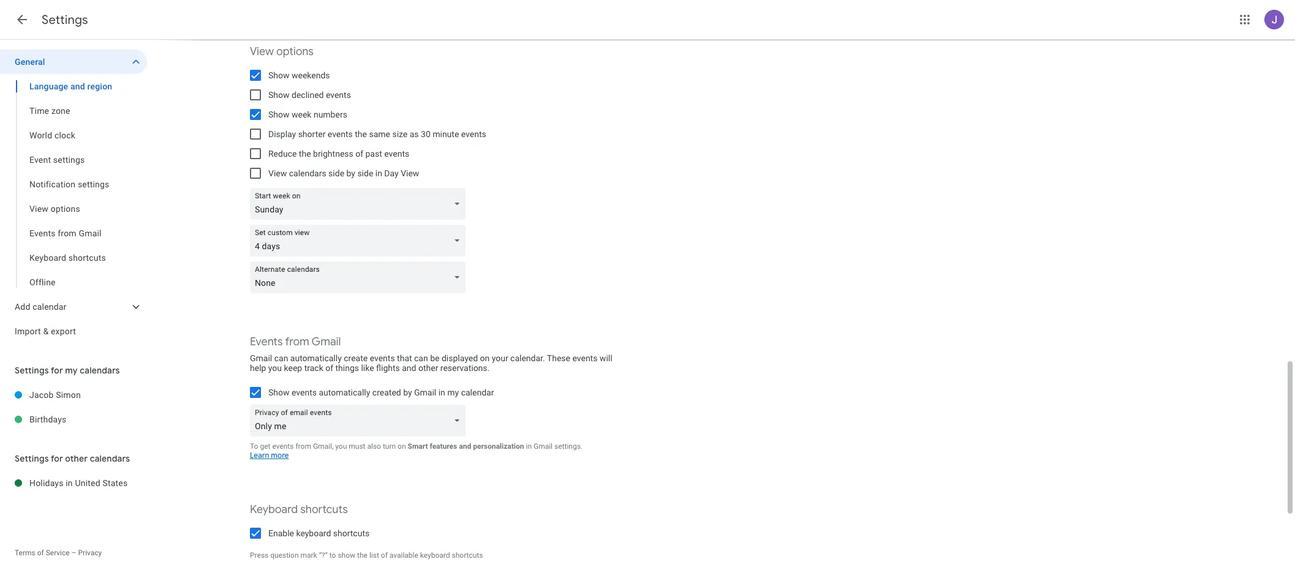 Task type: vqa. For each thing, say whether or not it's contained in the screenshot.
"American" within the NATIVE AMERICAN HERITAGE DAY button
no



Task type: locate. For each thing, give the bounding box(es) containing it.
keyboard
[[29, 253, 66, 263], [250, 503, 298, 517]]

calendar up "&"
[[33, 302, 66, 312]]

0 horizontal spatial side
[[328, 168, 344, 178]]

1 vertical spatial settings
[[15, 365, 49, 376]]

0 horizontal spatial my
[[65, 365, 78, 376]]

terms of service link
[[15, 549, 70, 558]]

0 vertical spatial automatically
[[290, 354, 342, 363]]

on inside events from gmail gmail can automatically create events that can be displayed on your calendar. these events will help you keep track of things like flights and other reservations.
[[480, 354, 490, 363]]

gmail down be
[[414, 388, 436, 398]]

gmail left settings.
[[534, 442, 553, 451]]

show down show weekends
[[268, 90, 290, 100]]

0 vertical spatial settings
[[42, 12, 88, 28]]

you left must
[[335, 442, 347, 451]]

reduce
[[268, 149, 297, 159]]

on
[[480, 354, 490, 363], [398, 442, 406, 451]]

1 horizontal spatial side
[[357, 168, 373, 178]]

1 vertical spatial calendar
[[461, 388, 494, 398]]

view options up show weekends
[[250, 45, 314, 59]]

you
[[268, 363, 282, 373], [335, 442, 347, 451]]

0 horizontal spatial you
[[268, 363, 282, 373]]

can left be
[[414, 354, 428, 363]]

automatically inside events from gmail gmail can automatically create events that can be displayed on your calendar. these events will help you keep track of things like flights and other reservations.
[[290, 354, 342, 363]]

time zone
[[29, 106, 70, 116]]

gmail
[[79, 229, 102, 238], [312, 335, 341, 349], [250, 354, 272, 363], [414, 388, 436, 398], [534, 442, 553, 451]]

in down reservations.
[[439, 388, 445, 398]]

2 for from the top
[[51, 453, 63, 464]]

1 horizontal spatial you
[[335, 442, 347, 451]]

calendars for settings for my calendars
[[80, 365, 120, 376]]

1 vertical spatial for
[[51, 453, 63, 464]]

as
[[410, 129, 419, 139]]

show for show declined events
[[268, 90, 290, 100]]

show down keep
[[268, 388, 290, 398]]

0 horizontal spatial view options
[[29, 204, 80, 214]]

keyboard shortcuts
[[29, 253, 106, 263], [250, 503, 348, 517]]

1 horizontal spatial options
[[276, 45, 314, 59]]

show declined events
[[268, 90, 351, 100]]

other up holidays in united states
[[65, 453, 88, 464]]

to get events from gmail, you must also turn on smart features and personalization in gmail settings. learn more
[[250, 442, 583, 461]]

show for show events automatically created by gmail in my calendar
[[268, 388, 290, 398]]

0 horizontal spatial keyboard
[[29, 253, 66, 263]]

holidays in united states link
[[29, 471, 147, 496]]

options up events from gmail at the left of page
[[51, 204, 80, 214]]

0 vertical spatial keyboard shortcuts
[[29, 253, 106, 263]]

keyboard right available
[[420, 551, 450, 560]]

view options inside group
[[29, 204, 80, 214]]

1 vertical spatial calendars
[[80, 365, 120, 376]]

1 can from the left
[[274, 354, 288, 363]]

and
[[70, 81, 85, 91], [402, 363, 416, 373], [459, 442, 471, 451]]

on inside "to get events from gmail, you must also turn on smart features and personalization in gmail settings. learn more"
[[398, 442, 406, 451]]

calendars up the jacob simon tree item
[[80, 365, 120, 376]]

1 vertical spatial and
[[402, 363, 416, 373]]

for for other
[[51, 453, 63, 464]]

add calendar
[[15, 302, 66, 312]]

2 show from the top
[[268, 90, 290, 100]]

0 vertical spatial options
[[276, 45, 314, 59]]

on left your
[[480, 354, 490, 363]]

view down notification
[[29, 204, 48, 214]]

in right personalization
[[526, 442, 532, 451]]

0 vertical spatial keyboard
[[29, 253, 66, 263]]

settings up notification settings
[[53, 155, 85, 165]]

1 horizontal spatial on
[[480, 354, 490, 363]]

settings right go back icon
[[42, 12, 88, 28]]

3 show from the top
[[268, 110, 290, 119]]

settings heading
[[42, 12, 88, 28]]

0 horizontal spatial keyboard
[[296, 529, 331, 539]]

shorter
[[298, 129, 326, 139]]

0 vertical spatial you
[[268, 363, 282, 373]]

side
[[328, 168, 344, 178], [357, 168, 373, 178]]

in left day
[[375, 168, 382, 178]]

my
[[65, 365, 78, 376], [447, 388, 459, 398]]

events up reduce the brightness of past events
[[328, 129, 353, 139]]

1 vertical spatial settings
[[78, 180, 109, 189]]

group containing language and region
[[0, 74, 147, 295]]

2 can from the left
[[414, 354, 428, 363]]

gmail left keep
[[250, 354, 272, 363]]

settings.
[[554, 442, 583, 451]]

keyboard up enable
[[250, 503, 298, 517]]

0 horizontal spatial events
[[29, 229, 56, 238]]

0 horizontal spatial options
[[51, 204, 80, 214]]

keyboard
[[296, 529, 331, 539], [420, 551, 450, 560]]

show for show weekends
[[268, 70, 290, 80]]

1 horizontal spatial keyboard
[[420, 551, 450, 560]]

options up show weekends
[[276, 45, 314, 59]]

day
[[384, 168, 399, 178]]

in inside "to get events from gmail, you must also turn on smart features and personalization in gmail settings. learn more"
[[526, 442, 532, 451]]

0 vertical spatial on
[[480, 354, 490, 363]]

on right turn
[[398, 442, 406, 451]]

for
[[51, 365, 63, 376], [51, 453, 63, 464]]

2 vertical spatial settings
[[15, 453, 49, 464]]

and right features
[[459, 442, 471, 451]]

for up holidays
[[51, 453, 63, 464]]

calendar down reservations.
[[461, 388, 494, 398]]

holidays in united states tree item
[[0, 471, 147, 496]]

from left the gmail,
[[296, 442, 311, 451]]

0 vertical spatial view options
[[250, 45, 314, 59]]

0 horizontal spatial other
[[65, 453, 88, 464]]

0 horizontal spatial by
[[346, 168, 355, 178]]

4 show from the top
[[268, 388, 290, 398]]

1 horizontal spatial other
[[418, 363, 438, 373]]

settings for event settings
[[53, 155, 85, 165]]

0 vertical spatial and
[[70, 81, 85, 91]]

1 horizontal spatial keyboard
[[250, 503, 298, 517]]

events right get at the left bottom of the page
[[272, 442, 294, 451]]

1 vertical spatial view options
[[29, 204, 80, 214]]

1 vertical spatial you
[[335, 442, 347, 451]]

settings for settings for my calendars
[[15, 365, 49, 376]]

features
[[430, 442, 457, 451]]

events up the help
[[250, 335, 283, 349]]

enable keyboard shortcuts
[[268, 529, 370, 539]]

view right day
[[401, 168, 419, 178]]

settings for other calendars
[[15, 453, 130, 464]]

general tree item
[[0, 50, 147, 74]]

you inside events from gmail gmail can automatically create events that can be displayed on your calendar. these events will help you keep track of things like flights and other reservations.
[[268, 363, 282, 373]]

and inside group
[[70, 81, 85, 91]]

options
[[276, 45, 314, 59], [51, 204, 80, 214]]

events inside events from gmail gmail can automatically create events that can be displayed on your calendar. these events will help you keep track of things like flights and other reservations.
[[250, 335, 283, 349]]

view
[[250, 45, 274, 59], [268, 168, 287, 178], [401, 168, 419, 178], [29, 204, 48, 214]]

will
[[600, 354, 612, 363]]

show for show week numbers
[[268, 110, 290, 119]]

from inside events from gmail gmail can automatically create events that can be displayed on your calendar. these events will help you keep track of things like flights and other reservations.
[[285, 335, 309, 349]]

language and region
[[29, 81, 112, 91]]

0 horizontal spatial and
[[70, 81, 85, 91]]

1 vertical spatial my
[[447, 388, 459, 398]]

learn more link
[[250, 451, 289, 461]]

tree
[[0, 50, 147, 344]]

by right created
[[403, 388, 412, 398]]

calendars up states
[[90, 453, 130, 464]]

reduce the brightness of past events
[[268, 149, 409, 159]]

1 vertical spatial options
[[51, 204, 80, 214]]

settings up "jacob"
[[15, 365, 49, 376]]

from up keep
[[285, 335, 309, 349]]

other right that
[[418, 363, 438, 373]]

by down reduce the brightness of past events
[[346, 168, 355, 178]]

keyboard shortcuts up enable
[[250, 503, 348, 517]]

0 vertical spatial for
[[51, 365, 63, 376]]

for up jacob simon
[[51, 365, 63, 376]]

also
[[367, 442, 381, 451]]

your
[[492, 354, 508, 363]]

of right track
[[325, 363, 333, 373]]

past
[[365, 149, 382, 159]]

0 vertical spatial calendar
[[33, 302, 66, 312]]

1 vertical spatial the
[[299, 149, 311, 159]]

1 show from the top
[[268, 70, 290, 80]]

1 vertical spatial from
[[285, 335, 309, 349]]

my down reservations.
[[447, 388, 459, 398]]

1 vertical spatial on
[[398, 442, 406, 451]]

gmail down notification settings
[[79, 229, 102, 238]]

in left united
[[66, 479, 73, 488]]

get
[[260, 442, 270, 451]]

keyboard up mark
[[296, 529, 331, 539]]

2 side from the left
[[357, 168, 373, 178]]

keyboard shortcuts down events from gmail at the left of page
[[29, 253, 106, 263]]

other inside events from gmail gmail can automatically create events that can be displayed on your calendar. these events will help you keep track of things like flights and other reservations.
[[418, 363, 438, 373]]

flights
[[376, 363, 400, 373]]

the
[[355, 129, 367, 139], [299, 149, 311, 159], [357, 551, 368, 560]]

calendar
[[33, 302, 66, 312], [461, 388, 494, 398]]

from inside "to get events from gmail, you must also turn on smart features and personalization in gmail settings. learn more"
[[296, 442, 311, 451]]

the left list
[[357, 551, 368, 560]]

0 vertical spatial by
[[346, 168, 355, 178]]

you right the help
[[268, 363, 282, 373]]

of right list
[[381, 551, 388, 560]]

events from gmail gmail can automatically create events that can be displayed on your calendar. these events will help you keep track of things like flights and other reservations.
[[250, 335, 612, 373]]

can right the help
[[274, 354, 288, 363]]

–
[[71, 549, 76, 558]]

0 horizontal spatial on
[[398, 442, 406, 451]]

group
[[0, 74, 147, 295]]

gmail inside group
[[79, 229, 102, 238]]

personalization
[[473, 442, 524, 451]]

0 horizontal spatial keyboard shortcuts
[[29, 253, 106, 263]]

show week numbers
[[268, 110, 347, 119]]

like
[[361, 363, 374, 373]]

1 horizontal spatial events
[[250, 335, 283, 349]]

show
[[268, 70, 290, 80], [268, 90, 290, 100], [268, 110, 290, 119], [268, 388, 290, 398]]

calendars down reduce
[[289, 168, 326, 178]]

1 vertical spatial automatically
[[319, 388, 370, 398]]

show up display
[[268, 110, 290, 119]]

created
[[372, 388, 401, 398]]

1 vertical spatial events
[[250, 335, 283, 349]]

2 horizontal spatial and
[[459, 442, 471, 451]]

event
[[29, 155, 51, 165]]

settings right notification
[[78, 180, 109, 189]]

birthdays tree item
[[0, 407, 147, 432]]

view options down notification
[[29, 204, 80, 214]]

show left weekends
[[268, 70, 290, 80]]

2 vertical spatial calendars
[[90, 453, 130, 464]]

None field
[[250, 188, 471, 220], [250, 225, 471, 257], [250, 262, 471, 293], [250, 405, 471, 437], [250, 188, 471, 220], [250, 225, 471, 257], [250, 262, 471, 293], [250, 405, 471, 437]]

in
[[375, 168, 382, 178], [439, 388, 445, 398], [526, 442, 532, 451], [66, 479, 73, 488]]

brightness
[[313, 149, 353, 159]]

settings
[[53, 155, 85, 165], [78, 180, 109, 189]]

my up the jacob simon tree item
[[65, 365, 78, 376]]

automatically down things
[[319, 388, 370, 398]]

of
[[355, 149, 363, 159], [325, 363, 333, 373], [37, 549, 44, 558], [381, 551, 388, 560]]

2 vertical spatial and
[[459, 442, 471, 451]]

from down notification settings
[[58, 229, 76, 238]]

side down past
[[357, 168, 373, 178]]

shortcuts
[[68, 253, 106, 263], [300, 503, 348, 517], [333, 529, 370, 539], [452, 551, 483, 560]]

1 vertical spatial keyboard shortcuts
[[250, 503, 348, 517]]

and left the region
[[70, 81, 85, 91]]

the down shorter
[[299, 149, 311, 159]]

privacy link
[[78, 549, 102, 558]]

more
[[271, 451, 289, 461]]

1 horizontal spatial calendar
[[461, 388, 494, 398]]

side down reduce the brightness of past events
[[328, 168, 344, 178]]

by
[[346, 168, 355, 178], [403, 388, 412, 398]]

0 vertical spatial keyboard
[[296, 529, 331, 539]]

0 vertical spatial events
[[29, 229, 56, 238]]

calendars
[[289, 168, 326, 178], [80, 365, 120, 376], [90, 453, 130, 464]]

"?"
[[319, 551, 328, 560]]

that
[[397, 354, 412, 363]]

events for events from gmail gmail can automatically create events that can be displayed on your calendar. these events will help you keep track of things like flights and other reservations.
[[250, 335, 283, 349]]

1 vertical spatial other
[[65, 453, 88, 464]]

events
[[326, 90, 351, 100], [328, 129, 353, 139], [461, 129, 486, 139], [384, 149, 409, 159], [370, 354, 395, 363], [573, 354, 598, 363], [292, 388, 317, 398], [272, 442, 294, 451]]

0 vertical spatial other
[[418, 363, 438, 373]]

settings for notification settings
[[78, 180, 109, 189]]

must
[[349, 442, 365, 451]]

events
[[29, 229, 56, 238], [250, 335, 283, 349]]

settings for settings for other calendars
[[15, 453, 49, 464]]

week
[[292, 110, 312, 119]]

events up offline
[[29, 229, 56, 238]]

keyboard up offline
[[29, 253, 66, 263]]

press question mark "?" to show the list of available keyboard shortcuts
[[250, 551, 483, 560]]

1 horizontal spatial by
[[403, 388, 412, 398]]

1 horizontal spatial and
[[402, 363, 416, 373]]

and right 'flights'
[[402, 363, 416, 373]]

0 vertical spatial settings
[[53, 155, 85, 165]]

2 vertical spatial from
[[296, 442, 311, 451]]

automatically left create
[[290, 354, 342, 363]]

1 for from the top
[[51, 365, 63, 376]]

automatically
[[290, 354, 342, 363], [319, 388, 370, 398]]

world clock
[[29, 131, 75, 140]]

0 vertical spatial from
[[58, 229, 76, 238]]

0 horizontal spatial calendar
[[33, 302, 66, 312]]

privacy
[[78, 549, 102, 558]]

the left same
[[355, 129, 367, 139]]

create
[[344, 354, 368, 363]]

1 horizontal spatial can
[[414, 354, 428, 363]]

0 horizontal spatial can
[[274, 354, 288, 363]]

events for events from gmail
[[29, 229, 56, 238]]

settings up holidays
[[15, 453, 49, 464]]



Task type: describe. For each thing, give the bounding box(es) containing it.
events right minute
[[461, 129, 486, 139]]

terms
[[15, 549, 35, 558]]

keyboard shortcuts inside group
[[29, 253, 106, 263]]

and inside events from gmail gmail can automatically create events that can be displayed on your calendar. these events will help you keep track of things like flights and other reservations.
[[402, 363, 416, 373]]

gmail,
[[313, 442, 333, 451]]

shortcuts inside group
[[68, 253, 106, 263]]

1 horizontal spatial my
[[447, 388, 459, 398]]

minute
[[433, 129, 459, 139]]

things
[[335, 363, 359, 373]]

view calendars side by side in day view
[[268, 168, 419, 178]]

to
[[250, 442, 258, 451]]

terms of service – privacy
[[15, 549, 102, 558]]

from for events from gmail gmail can automatically create events that can be displayed on your calendar. these events will help you keep track of things like flights and other reservations.
[[285, 335, 309, 349]]

0 vertical spatial my
[[65, 365, 78, 376]]

show weekends
[[268, 70, 330, 80]]

events left the will
[[573, 354, 598, 363]]

declined
[[292, 90, 324, 100]]

birthdays
[[29, 415, 66, 425]]

states
[[103, 479, 128, 488]]

events left that
[[370, 354, 395, 363]]

view up show weekends
[[250, 45, 274, 59]]

0 vertical spatial calendars
[[289, 168, 326, 178]]

display shorter events the same size as 30 minute events
[[268, 129, 486, 139]]

1 side from the left
[[328, 168, 344, 178]]

1 vertical spatial keyboard
[[420, 551, 450, 560]]

of left past
[[355, 149, 363, 159]]

of right terms
[[37, 549, 44, 558]]

jacob simon tree item
[[0, 383, 147, 407]]

notification
[[29, 180, 75, 189]]

import & export
[[15, 327, 76, 336]]

view down reduce
[[268, 168, 287, 178]]

tree containing general
[[0, 50, 147, 344]]

time
[[29, 106, 49, 116]]

holidays in united states
[[29, 479, 128, 488]]

settings for my calendars tree
[[0, 383, 147, 432]]

simon
[[56, 390, 81, 400]]

zone
[[51, 106, 70, 116]]

events down size
[[384, 149, 409, 159]]

clock
[[54, 131, 75, 140]]

smart
[[408, 442, 428, 451]]

&
[[43, 327, 49, 336]]

for for my
[[51, 365, 63, 376]]

2 vertical spatial the
[[357, 551, 368, 560]]

import
[[15, 327, 41, 336]]

gmail up track
[[312, 335, 341, 349]]

turn
[[383, 442, 396, 451]]

settings for settings
[[42, 12, 88, 28]]

events down track
[[292, 388, 317, 398]]

learn
[[250, 451, 269, 461]]

general
[[15, 57, 45, 67]]

these
[[547, 354, 570, 363]]

calendars for settings for other calendars
[[90, 453, 130, 464]]

1 horizontal spatial keyboard shortcuts
[[250, 503, 348, 517]]

help
[[250, 363, 266, 373]]

go back image
[[15, 12, 29, 27]]

events up the numbers
[[326, 90, 351, 100]]

1 vertical spatial by
[[403, 388, 412, 398]]

1 horizontal spatial view options
[[250, 45, 314, 59]]

jacob simon
[[29, 390, 81, 400]]

displayed
[[442, 354, 478, 363]]

weekends
[[292, 70, 330, 80]]

events from gmail
[[29, 229, 102, 238]]

1 vertical spatial keyboard
[[250, 503, 298, 517]]

press
[[250, 551, 269, 560]]

gmail inside "to get events from gmail, you must also turn on smart features and personalization in gmail settings. learn more"
[[534, 442, 553, 451]]

available
[[390, 551, 418, 560]]

size
[[392, 129, 408, 139]]

keep
[[284, 363, 302, 373]]

jacob
[[29, 390, 54, 400]]

be
[[430, 354, 440, 363]]

united
[[75, 479, 100, 488]]

and inside "to get events from gmail, you must also turn on smart features and personalization in gmail settings. learn more"
[[459, 442, 471, 451]]

keyboard inside group
[[29, 253, 66, 263]]

30
[[421, 129, 431, 139]]

reservations.
[[440, 363, 490, 373]]

you inside "to get events from gmail, you must also turn on smart features and personalization in gmail settings. learn more"
[[335, 442, 347, 451]]

same
[[369, 129, 390, 139]]

add
[[15, 302, 30, 312]]

options inside group
[[51, 204, 80, 214]]

offline
[[29, 278, 56, 287]]

export
[[51, 327, 76, 336]]

region
[[87, 81, 112, 91]]

numbers
[[314, 110, 347, 119]]

to
[[329, 551, 336, 560]]

calendar.
[[510, 354, 545, 363]]

enable
[[268, 529, 294, 539]]

track
[[304, 363, 323, 373]]

0 vertical spatial the
[[355, 129, 367, 139]]

show events automatically created by gmail in my calendar
[[268, 388, 494, 398]]

birthdays link
[[29, 407, 147, 432]]

from for events from gmail
[[58, 229, 76, 238]]

display
[[268, 129, 296, 139]]

holidays
[[29, 479, 63, 488]]

service
[[46, 549, 70, 558]]

in inside 'link'
[[66, 479, 73, 488]]

list
[[369, 551, 379, 560]]

question
[[270, 551, 299, 560]]

notification settings
[[29, 180, 109, 189]]

show
[[338, 551, 355, 560]]

mark
[[301, 551, 317, 560]]

world
[[29, 131, 52, 140]]

event settings
[[29, 155, 85, 165]]

of inside events from gmail gmail can automatically create events that can be displayed on your calendar. these events will help you keep track of things like flights and other reservations.
[[325, 363, 333, 373]]

events inside "to get events from gmail, you must also turn on smart features and personalization in gmail settings. learn more"
[[272, 442, 294, 451]]



